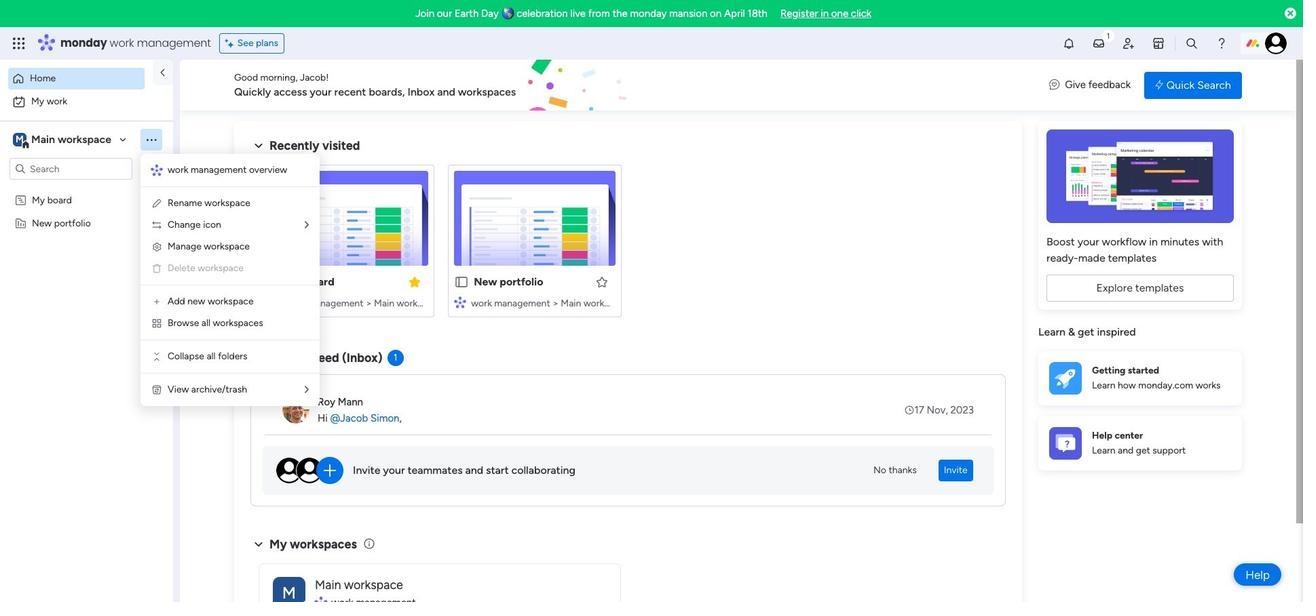 Task type: describe. For each thing, give the bounding box(es) containing it.
1 vertical spatial option
[[8, 91, 165, 113]]

close recently visited image
[[251, 138, 267, 154]]

collapse all folders image
[[151, 352, 162, 363]]

change icon image
[[151, 220, 162, 231]]

rename workspace image
[[151, 198, 162, 209]]

list arrow image
[[305, 386, 309, 395]]

2 vertical spatial option
[[0, 188, 173, 190]]

roy mann image
[[282, 397, 310, 424]]

quick search results list box
[[251, 154, 1006, 334]]

help image
[[1215, 37, 1229, 50]]

help center element
[[1039, 417, 1243, 471]]

workspace options image
[[145, 133, 158, 146]]

public board image for remove from favorites image
[[268, 275, 282, 290]]

search everything image
[[1185, 37, 1199, 50]]

workspace image
[[273, 577, 306, 603]]

browse all workspaces image
[[151, 318, 162, 329]]

close my workspaces image
[[251, 537, 267, 553]]

templates image image
[[1051, 130, 1230, 223]]

v2 bolt switch image
[[1156, 78, 1164, 93]]

1 element
[[387, 350, 404, 367]]

public board image for add to favorites icon
[[454, 275, 469, 290]]

0 vertical spatial option
[[8, 68, 145, 90]]



Task type: locate. For each thing, give the bounding box(es) containing it.
invite members image
[[1122, 37, 1136, 50]]

jacob simon image
[[1266, 33, 1287, 54]]

1 public board image from the left
[[268, 275, 282, 290]]

remove from favorites image
[[408, 275, 422, 289]]

Search in workspace field
[[29, 161, 113, 177]]

view archive/trash image
[[151, 385, 162, 396]]

add new workspace image
[[151, 297, 162, 308]]

see plans image
[[225, 36, 237, 51]]

public board image
[[268, 275, 282, 290], [454, 275, 469, 290]]

menu item
[[151, 261, 309, 277]]

0 horizontal spatial public board image
[[268, 275, 282, 290]]

1 horizontal spatial public board image
[[454, 275, 469, 290]]

list arrow image
[[305, 221, 309, 230]]

workspace image
[[13, 132, 26, 147]]

workspace selection element
[[13, 132, 113, 149]]

manage workspace image
[[151, 242, 162, 253]]

add to favorites image
[[595, 275, 609, 289]]

2 public board image from the left
[[454, 275, 469, 290]]

1 image
[[1103, 28, 1115, 43]]

v2 user feedback image
[[1050, 78, 1060, 93]]

delete workspace image
[[151, 263, 162, 274]]

monday marketplace image
[[1152, 37, 1166, 50]]

notifications image
[[1063, 37, 1076, 50]]

update feed image
[[1092, 37, 1106, 50]]

option
[[8, 68, 145, 90], [8, 91, 165, 113], [0, 188, 173, 190]]

list box
[[0, 186, 173, 418]]

select product image
[[12, 37, 26, 50]]

getting started element
[[1039, 351, 1243, 406]]

menu
[[141, 154, 320, 407]]



Task type: vqa. For each thing, say whether or not it's contained in the screenshot.
the Options image on the left top
no



